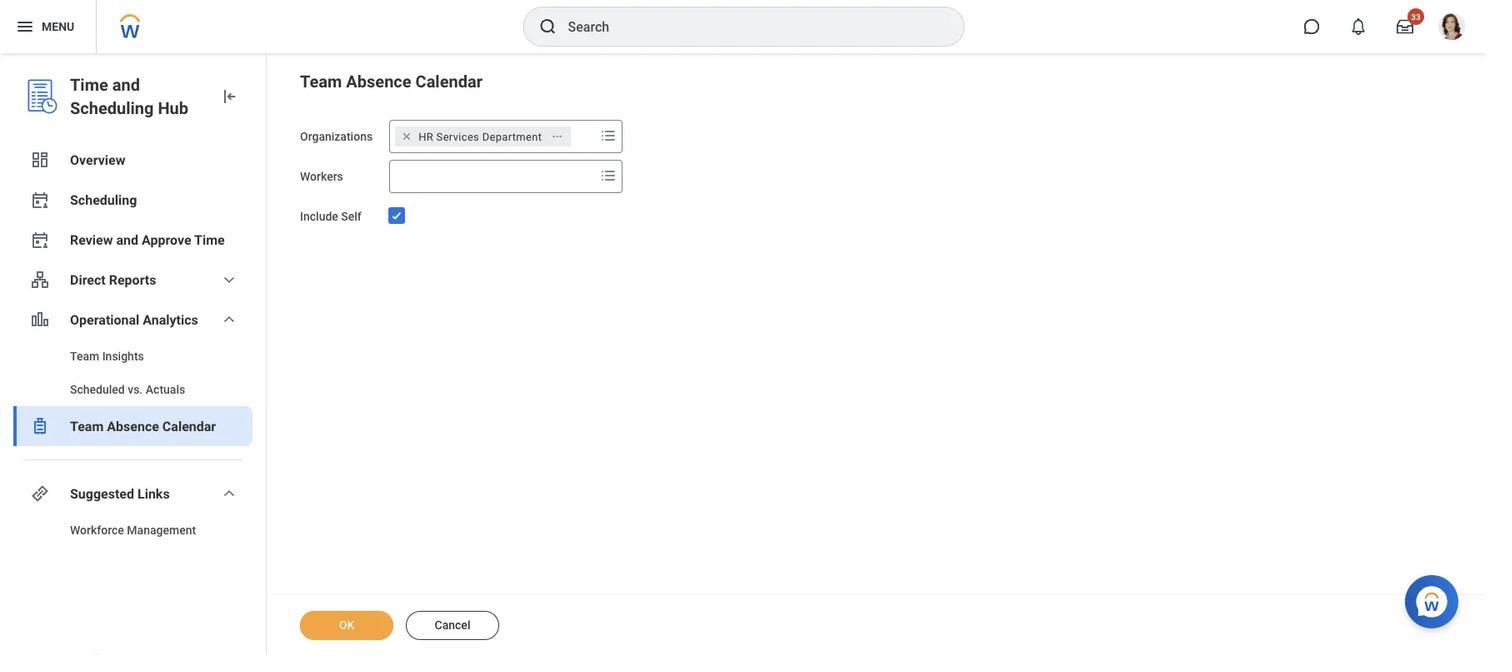 Task type: describe. For each thing, give the bounding box(es) containing it.
hr
[[419, 130, 433, 143]]

justify image
[[15, 17, 35, 37]]

overview
[[70, 152, 125, 168]]

dashboard image
[[30, 150, 50, 170]]

cancel
[[435, 619, 470, 633]]

33 button
[[1387, 8, 1424, 45]]

time inside time and scheduling hub
[[70, 75, 108, 95]]

analytics
[[143, 312, 198, 328]]

review and approve time link
[[13, 220, 253, 260]]

self
[[341, 210, 362, 224]]

team absence calendar link
[[13, 407, 253, 447]]

operational analytics
[[70, 312, 198, 328]]

view team image
[[30, 270, 50, 290]]

hr services department element
[[419, 129, 542, 144]]

and for review
[[116, 232, 138, 248]]

management
[[127, 524, 196, 538]]

inbox large image
[[1397, 18, 1414, 35]]

profile logan mcneil image
[[1439, 13, 1465, 43]]

prompts image
[[599, 166, 619, 186]]

time and scheduling hub
[[70, 75, 188, 118]]

link image
[[30, 484, 50, 504]]

absence inside team absence calendar link
[[107, 419, 159, 435]]

team inside operational analytics "element"
[[70, 350, 99, 363]]

0 vertical spatial team
[[300, 72, 342, 91]]

2 scheduling from the top
[[70, 192, 137, 208]]

include
[[300, 210, 338, 224]]

calendar user solid image
[[30, 230, 50, 250]]

links
[[138, 486, 170, 502]]

direct reports
[[70, 272, 156, 288]]

organizations
[[300, 130, 373, 144]]

workers
[[300, 170, 343, 184]]

scheduled vs. actuals link
[[13, 373, 253, 407]]

suggested
[[70, 486, 134, 502]]

prompts image
[[599, 126, 619, 146]]

operational analytics button
[[13, 300, 253, 340]]

1 horizontal spatial calendar
[[416, 72, 483, 91]]

workforce management
[[70, 524, 196, 538]]

related actions image
[[551, 131, 563, 142]]

1 vertical spatial time
[[194, 232, 225, 248]]

vs.
[[128, 383, 143, 397]]

menu
[[42, 20, 74, 33]]

operational analytics element
[[13, 340, 253, 407]]

scheduling inside time and scheduling hub
[[70, 98, 154, 118]]

1 horizontal spatial team absence calendar
[[300, 72, 483, 91]]

operational
[[70, 312, 139, 328]]

suggested links
[[70, 486, 170, 502]]

ok button
[[300, 612, 393, 641]]

approve
[[142, 232, 191, 248]]

scheduled vs. actuals
[[70, 383, 185, 397]]



Task type: locate. For each thing, give the bounding box(es) containing it.
task timeoff image
[[30, 417, 50, 437]]

calendar inside navigation pane region
[[162, 419, 216, 435]]

chevron down small image
[[219, 484, 239, 504]]

chevron down small image
[[219, 270, 239, 290], [219, 310, 239, 330]]

0 horizontal spatial time
[[70, 75, 108, 95]]

chart image
[[30, 310, 50, 330]]

and for time
[[112, 75, 140, 95]]

calendar down the actuals
[[162, 419, 216, 435]]

check small image
[[387, 206, 407, 226]]

0 vertical spatial scheduling
[[70, 98, 154, 118]]

insights
[[102, 350, 144, 363]]

department
[[482, 130, 542, 143]]

1 horizontal spatial absence
[[346, 72, 411, 91]]

0 vertical spatial and
[[112, 75, 140, 95]]

0 horizontal spatial team absence calendar
[[70, 419, 216, 435]]

include self
[[300, 210, 362, 224]]

hr services department, press delete to clear value. option
[[395, 127, 571, 147]]

chevron down small image for analytics
[[219, 310, 239, 330]]

1 chevron down small image from the top
[[219, 270, 239, 290]]

time
[[70, 75, 108, 95], [194, 232, 225, 248]]

0 vertical spatial team absence calendar
[[300, 72, 483, 91]]

and inside time and scheduling hub
[[112, 75, 140, 95]]

team up scheduled
[[70, 350, 99, 363]]

direct
[[70, 272, 106, 288]]

0 vertical spatial chevron down small image
[[219, 270, 239, 290]]

1 vertical spatial team absence calendar
[[70, 419, 216, 435]]

team absence calendar inside navigation pane region
[[70, 419, 216, 435]]

1 vertical spatial and
[[116, 232, 138, 248]]

search image
[[538, 17, 558, 37]]

1 vertical spatial chevron down small image
[[219, 310, 239, 330]]

1 vertical spatial absence
[[107, 419, 159, 435]]

calendar user solid image
[[30, 190, 50, 210]]

navigation pane region
[[0, 53, 267, 656]]

absence up x small icon
[[346, 72, 411, 91]]

ok
[[339, 619, 354, 633]]

overview link
[[13, 140, 253, 180]]

calendar up services
[[416, 72, 483, 91]]

0 horizontal spatial absence
[[107, 419, 159, 435]]

team down scheduled
[[70, 419, 104, 435]]

Search Workday  search field
[[568, 8, 930, 45]]

and right review
[[116, 232, 138, 248]]

1 vertical spatial team
[[70, 350, 99, 363]]

review
[[70, 232, 113, 248]]

scheduled
[[70, 383, 125, 397]]

0 vertical spatial absence
[[346, 72, 411, 91]]

team insights
[[70, 350, 144, 363]]

scheduling up overview
[[70, 98, 154, 118]]

direct reports button
[[13, 260, 253, 300]]

suggested links button
[[13, 474, 253, 514]]

2 vertical spatial team
[[70, 419, 104, 435]]

team insights link
[[13, 340, 253, 373]]

menu button
[[0, 0, 96, 53]]

time and scheduling hub element
[[70, 73, 206, 120]]

absence
[[346, 72, 411, 91], [107, 419, 159, 435]]

chevron down small image for reports
[[219, 270, 239, 290]]

workforce
[[70, 524, 124, 538]]

team absence calendar
[[300, 72, 483, 91], [70, 419, 216, 435]]

1 vertical spatial calendar
[[162, 419, 216, 435]]

1 horizontal spatial time
[[194, 232, 225, 248]]

team up organizations
[[300, 72, 342, 91]]

review and approve time
[[70, 232, 225, 248]]

2 chevron down small image from the top
[[219, 310, 239, 330]]

time down menu
[[70, 75, 108, 95]]

chevron down small image inside direct reports "dropdown button"
[[219, 270, 239, 290]]

and up overview link in the top left of the page
[[112, 75, 140, 95]]

team absence calendar down vs.
[[70, 419, 216, 435]]

hub
[[158, 98, 188, 118]]

reports
[[109, 272, 156, 288]]

33
[[1411, 12, 1421, 22]]

workforce management link
[[13, 514, 253, 548]]

team absence calendar up x small icon
[[300, 72, 483, 91]]

0 vertical spatial time
[[70, 75, 108, 95]]

cancel button
[[406, 612, 499, 641]]

and
[[112, 75, 140, 95], [116, 232, 138, 248]]

hr services department
[[419, 130, 542, 143]]

actuals
[[146, 383, 185, 397]]

scheduling link
[[13, 180, 253, 220]]

transformation import image
[[219, 87, 239, 107]]

scheduling down overview
[[70, 192, 137, 208]]

0 horizontal spatial calendar
[[162, 419, 216, 435]]

1 vertical spatial scheduling
[[70, 192, 137, 208]]

0 vertical spatial calendar
[[416, 72, 483, 91]]

time right the approve
[[194, 232, 225, 248]]

scheduling
[[70, 98, 154, 118], [70, 192, 137, 208]]

services
[[436, 130, 479, 143]]

1 scheduling from the top
[[70, 98, 154, 118]]

absence down scheduled vs. actuals link
[[107, 419, 159, 435]]

calendar
[[416, 72, 483, 91], [162, 419, 216, 435]]

notifications large image
[[1350, 18, 1367, 35]]

Workers field
[[390, 162, 595, 192]]

team
[[300, 72, 342, 91], [70, 350, 99, 363], [70, 419, 104, 435]]

x small image
[[399, 128, 415, 145]]



Task type: vqa. For each thing, say whether or not it's contained in the screenshot.
"HR Services Department" element at the left top of the page
yes



